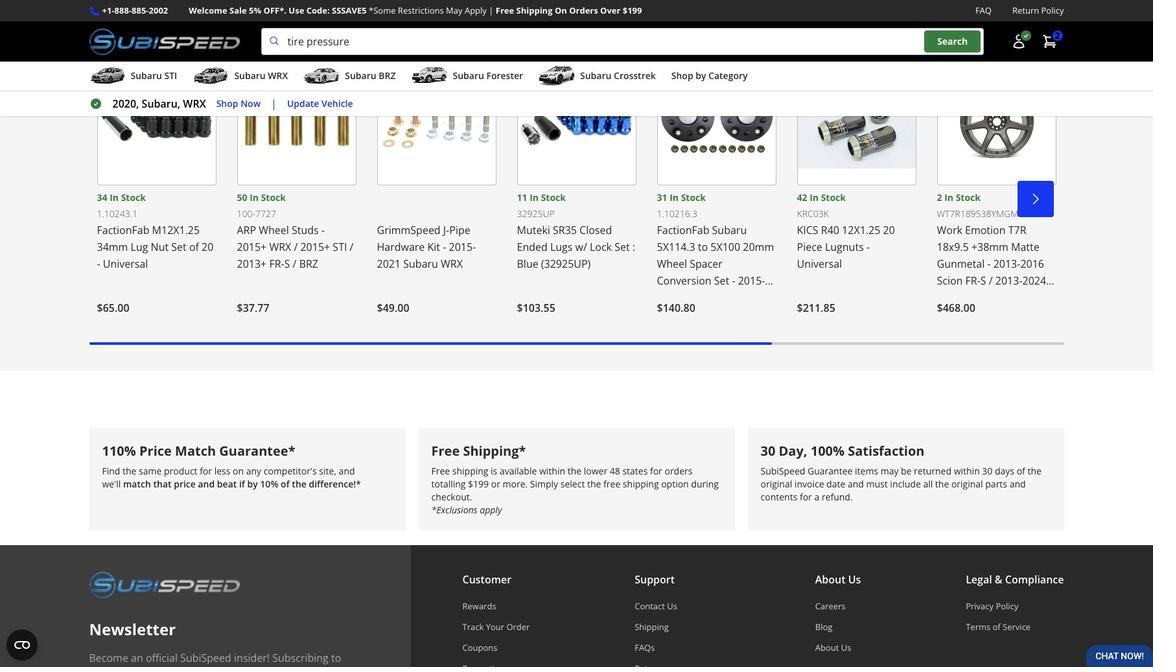 Task type: describe. For each thing, give the bounding box(es) containing it.
brz inside 2 in stock wt7r189538ymgm work emotion t7r 18x9.5 +38mm matte gunmetal - 2013-2016 scion fr-s / 2013-2024 subaru brz / 2017-2024 toyota
[[974, 290, 993, 305]]

0 vertical spatial shipping
[[516, 5, 553, 16]]

m12x1.25
[[152, 223, 200, 237]]

subaru wrx button
[[193, 64, 288, 90]]

110% price match guarantee*
[[102, 442, 295, 460]]

find
[[102, 465, 120, 477]]

set inside 11 in stock 32925up muteki sr35 closed ended lugs w/ lock set : blue (32925up)
[[615, 240, 630, 254]]

1 2015+ from the left
[[237, 240, 267, 254]]

subaru inside subaru forester dropdown button
[[453, 69, 484, 82]]

to inside become an official subispeed insider! subscribing to
[[331, 651, 341, 665]]

34mm
[[97, 240, 128, 254]]

r40
[[821, 223, 839, 237]]

- inside 50 in stock 100-7727 arp wheel studs - 2015+ wrx / 2015+ sti / 2013+ fr-s / brz
[[321, 223, 325, 237]]

2 for 2 in stock wt7r189538ymgm work emotion t7r 18x9.5 +38mm matte gunmetal - 2013-2016 scion fr-s / 2013-2024 subaru brz / 2017-2024 toyota
[[937, 191, 942, 204]]

welcome
[[189, 5, 227, 16]]

2 about us from the top
[[815, 642, 851, 653]]

become an official subispeed insider! subscribing to
[[89, 651, 358, 667]]

an
[[131, 651, 143, 665]]

items
[[855, 465, 878, 477]]

official
[[146, 651, 178, 665]]

in for muteki sr35 closed ended lugs w/ lock set : blue (32925up)
[[530, 191, 539, 204]]

s inside 2 in stock wt7r189538ymgm work emotion t7r 18x9.5 +38mm matte gunmetal - 2013-2016 scion fr-s / 2013-2024 subaru brz / 2017-2024 toyota
[[981, 274, 986, 288]]

the down competitor's
[[292, 477, 307, 490]]

the inside the find the same product for less on any competitor's site, and we'll
[[123, 465, 136, 477]]

matte
[[1011, 240, 1040, 254]]

sr35
[[553, 223, 577, 237]]

less
[[214, 465, 230, 477]]

11 in stock 32925up muteki sr35 closed ended lugs w/ lock set : blue (32925up)
[[517, 191, 635, 271]]

us for contact us link
[[667, 600, 677, 612]]

factionfab m12x1.25 34mm lug nut set of 20 - universal image
[[97, 58, 216, 185]]

$199 inside the free shipping* free shipping is available within the lower 48 states for orders totalling $199 or more. simply select the free shipping option during checkout. *exclusions apply
[[468, 477, 489, 490]]

1 vertical spatial 2013-
[[996, 274, 1023, 288]]

2 subispeed logo image from the top
[[89, 571, 240, 598]]

a
[[814, 490, 819, 503]]

ended
[[517, 240, 548, 254]]

within inside the free shipping* free shipping is available within the lower 48 states for orders totalling $199 or more. simply select the free shipping option during checkout. *exclusions apply
[[539, 465, 565, 477]]

$49.00
[[377, 301, 409, 315]]

difference!*
[[309, 477, 361, 490]]

0 vertical spatial 2024
[[1023, 274, 1046, 288]]

fr- inside 50 in stock 100-7727 arp wheel studs - 2015+ wrx / 2015+ sti / 2013+ fr-s / brz
[[269, 257, 284, 271]]

1 horizontal spatial shipping
[[635, 621, 669, 633]]

factionfab for 5x114.3
[[657, 223, 709, 237]]

wheel inside 50 in stock 100-7727 arp wheel studs - 2015+ wrx / 2015+ sti / 2013+ fr-s / brz
[[259, 223, 289, 237]]

the down lower
[[587, 477, 601, 490]]

grimmspeed j-pipe hardware kit - 2015-2021 subaru wrx image
[[377, 58, 496, 185]]

that
[[153, 477, 171, 490]]

of down competitor's
[[281, 477, 290, 490]]

wrx inside 50 in stock 100-7727 arp wheel studs - 2015+ wrx / 2015+ sti / 2013+ fr-s / brz
[[269, 240, 291, 254]]

- inside 2 in stock wt7r189538ymgm work emotion t7r 18x9.5 +38mm matte gunmetal - 2013-2016 scion fr-s / 2013-2024 subaru brz / 2017-2024 toyota
[[987, 257, 991, 271]]

category
[[709, 69, 748, 82]]

blue
[[517, 257, 538, 271]]

2020, subaru, wrx
[[112, 97, 206, 111]]

track your order link
[[462, 621, 530, 633]]

search input field
[[261, 28, 984, 55]]

lug
[[131, 240, 148, 254]]

if
[[239, 477, 245, 490]]

the right the days
[[1028, 465, 1042, 477]]

(32925up)
[[541, 257, 591, 271]]

$37.77
[[237, 301, 269, 315]]

sellers
[[127, 11, 179, 32]]

customer
[[462, 572, 511, 586]]

- inside 34 in stock 1.10243.1 factionfab m12x1.25 34mm lug nut set of 20 - universal
[[97, 257, 100, 271]]

contact us link
[[635, 600, 710, 612]]

site,
[[319, 465, 336, 477]]

compliance
[[1005, 572, 1064, 586]]

sssave5
[[332, 5, 367, 16]]

0 horizontal spatial shipping
[[452, 465, 488, 477]]

in for factionfab m12x1.25 34mm lug nut set of 20 - universal
[[110, 191, 119, 204]]

2021 inside grimmspeed j-pipe hardware kit - 2015- 2021 subaru wrx
[[377, 257, 401, 271]]

subaru inside subaru crosstrek dropdown button
[[580, 69, 612, 82]]

31 in stock 1.10216.3 factionfab subaru 5x114.3 to 5x100 20mm wheel spacer conversion set - 2015- 2021 subaru wrx & sti
[[657, 191, 774, 305]]

on
[[233, 465, 244, 477]]

*some restrictions may apply | free shipping on orders over $199
[[369, 5, 642, 16]]

select
[[561, 477, 585, 490]]

set inside 31 in stock 1.10216.3 factionfab subaru 5x114.3 to 5x100 20mm wheel spacer conversion set - 2015- 2021 subaru wrx & sti
[[714, 274, 729, 288]]

kics
[[797, 223, 818, 237]]

+1-888-885-2002
[[102, 5, 168, 16]]

2 original from the left
[[952, 477, 983, 490]]

a subaru wrx thumbnail image image
[[193, 66, 229, 86]]

rewards
[[462, 600, 496, 612]]

totalling
[[431, 477, 466, 490]]

$468.00
[[937, 301, 975, 315]]

20 inside 34 in stock 1.10243.1 factionfab m12x1.25 34mm lug nut set of 20 - universal
[[202, 240, 214, 254]]

spacer
[[690, 257, 723, 271]]

12x1.25
[[842, 223, 880, 237]]

track
[[462, 621, 484, 633]]

subaru sti
[[131, 69, 177, 82]]

subaru brz
[[345, 69, 396, 82]]

shop by category
[[671, 69, 748, 82]]

order
[[506, 621, 530, 633]]

be
[[901, 465, 912, 477]]

in for work emotion t7r 18x9.5 +38mm matte gunmetal - 2013-2016 scion fr-s / 2013-2024 subaru brz / 2017-2024 toyota
[[945, 191, 954, 204]]

apply
[[480, 503, 502, 516]]

2015- inside 31 in stock 1.10216.3 factionfab subaru 5x114.3 to 5x100 20mm wheel spacer conversion set - 2015- 2021 subaru wrx & sti
[[738, 274, 765, 288]]

1 horizontal spatial 30
[[982, 465, 993, 477]]

48
[[610, 465, 620, 477]]

of right terms
[[993, 621, 1001, 633]]

5%
[[249, 5, 261, 16]]

110%
[[102, 442, 136, 460]]

parts
[[985, 477, 1007, 490]]

return
[[1012, 5, 1039, 16]]

coupons link
[[462, 642, 530, 653]]

us for about us "link"
[[841, 642, 851, 653]]

1.10216.3
[[657, 208, 698, 220]]

- inside 42 in stock krc03k kics r40 12x1.25 20 piece lugnuts - universal
[[867, 240, 870, 254]]

stock for m12x1.25
[[121, 191, 146, 204]]

beat
[[217, 477, 237, 490]]

set inside 34 in stock 1.10243.1 factionfab m12x1.25 34mm lug nut set of 20 - universal
[[171, 240, 187, 254]]

1 vertical spatial free
[[431, 442, 460, 460]]

within inside 30 day, 100% satisfaction subispeed guarantee items may be returned within 30 days of the original invoice date and must include all the original parts and contents for a refund.
[[954, 465, 980, 477]]

for inside the free shipping* free shipping is available within the lower 48 states for orders totalling $199 or more. simply select the free shipping option during checkout. *exclusions apply
[[650, 465, 662, 477]]

subaru sti button
[[89, 64, 177, 90]]

subispeed inside become an official subispeed insider! subscribing to
[[180, 651, 231, 665]]

0 horizontal spatial by
[[247, 477, 258, 490]]

the right all
[[935, 477, 949, 490]]

arp
[[237, 223, 256, 237]]

rewards link
[[462, 600, 530, 612]]

1 about from the top
[[815, 572, 846, 586]]

terms
[[966, 621, 991, 633]]

subaru inside 2 in stock wt7r189538ymgm work emotion t7r 18x9.5 +38mm matte gunmetal - 2013-2016 scion fr-s / 2013-2024 subaru brz / 2017-2024 toyota
[[937, 290, 972, 305]]

fr- inside 2 in stock wt7r189538ymgm work emotion t7r 18x9.5 +38mm matte gunmetal - 2013-2016 scion fr-s / 2013-2024 subaru brz / 2017-2024 toyota
[[966, 274, 981, 288]]

terms of service
[[966, 621, 1031, 633]]

free
[[604, 477, 621, 490]]

privacy policy link
[[966, 600, 1064, 612]]

subaru crosstrek button
[[539, 64, 656, 90]]

1 horizontal spatial &
[[995, 572, 1003, 586]]

same
[[139, 465, 162, 477]]

about us link
[[815, 642, 861, 653]]

of inside 34 in stock 1.10243.1 factionfab m12x1.25 34mm lug nut set of 20 - universal
[[189, 240, 199, 254]]

apply
[[465, 5, 487, 16]]

2 2015+ from the left
[[300, 240, 330, 254]]

5x114.3
[[657, 240, 695, 254]]

2016
[[1021, 257, 1044, 271]]

include
[[890, 477, 921, 490]]

coupons
[[462, 642, 497, 653]]

pipe
[[449, 223, 470, 237]]

subaru inside subaru sti dropdown button
[[131, 69, 162, 82]]

wrx down a subaru wrx thumbnail image
[[183, 97, 206, 111]]

hardware
[[377, 240, 425, 254]]

0 horizontal spatial |
[[271, 97, 277, 111]]

:
[[633, 240, 635, 254]]

free shipping* free shipping is available within the lower 48 states for orders totalling $199 or more. simply select the free shipping option during checkout. *exclusions apply
[[431, 442, 719, 516]]

subaru wrx
[[234, 69, 288, 82]]

885-
[[132, 5, 149, 16]]

s inside 50 in stock 100-7727 arp wheel studs - 2015+ wrx / 2015+ sti / 2013+ fr-s / brz
[[284, 257, 290, 271]]

subaru,
[[142, 97, 180, 111]]



Task type: locate. For each thing, give the bounding box(es) containing it.
your
[[486, 621, 504, 633]]

legal & compliance
[[966, 572, 1064, 586]]

in right the 50 at the left top of page
[[250, 191, 259, 204]]

2 factionfab from the left
[[657, 223, 709, 237]]

s
[[284, 257, 290, 271], [981, 274, 986, 288]]

careers link
[[815, 600, 861, 612]]

about down blog
[[815, 642, 839, 653]]

about up careers
[[815, 572, 846, 586]]

about us
[[815, 572, 861, 586], [815, 642, 851, 653]]

20 right nut
[[202, 240, 214, 254]]

2 within from the left
[[954, 465, 980, 477]]

1 vertical spatial 30
[[982, 465, 993, 477]]

sti inside 50 in stock 100-7727 arp wheel studs - 2015+ wrx / 2015+ sti / 2013+ fr-s / brz
[[333, 240, 347, 254]]

20 inside 42 in stock krc03k kics r40 12x1.25 20 piece lugnuts - universal
[[883, 223, 895, 237]]

1 vertical spatial subispeed logo image
[[89, 571, 240, 598]]

and down items
[[848, 477, 864, 490]]

0 horizontal spatial s
[[284, 257, 290, 271]]

shop for shop now
[[216, 97, 238, 109]]

2 in from the left
[[250, 191, 259, 204]]

muteki sr35 closed ended lugs w/ lock set : blue (32925up) image
[[517, 58, 636, 185]]

shop for shop by category
[[671, 69, 693, 82]]

scion
[[937, 274, 963, 288]]

about us down blog link at the bottom right
[[815, 642, 851, 653]]

return policy link
[[1012, 4, 1064, 18]]

orders
[[569, 5, 598, 16]]

2 for 2
[[1055, 29, 1060, 42]]

in inside 42 in stock krc03k kics r40 12x1.25 20 piece lugnuts - universal
[[810, 191, 819, 204]]

0 horizontal spatial factionfab
[[97, 223, 149, 237]]

1 vertical spatial 20
[[202, 240, 214, 254]]

1 universal from the left
[[103, 257, 148, 271]]

2 vertical spatial free
[[431, 465, 450, 477]]

about us up the careers link
[[815, 572, 861, 586]]

forester
[[486, 69, 523, 82]]

2 horizontal spatial set
[[714, 274, 729, 288]]

match
[[175, 442, 216, 460]]

update vehicle
[[287, 97, 353, 109]]

fr- down "gunmetal"
[[966, 274, 981, 288]]

1 horizontal spatial universal
[[797, 257, 842, 271]]

2 horizontal spatial for
[[800, 490, 812, 503]]

0 horizontal spatial wheel
[[259, 223, 289, 237]]

the up match
[[123, 465, 136, 477]]

0 horizontal spatial &
[[745, 290, 753, 305]]

& inside 31 in stock 1.10216.3 factionfab subaru 5x114.3 to 5x100 20mm wheel spacer conversion set - 2015- 2021 subaru wrx & sti
[[745, 290, 753, 305]]

100-
[[237, 208, 255, 220]]

lower
[[584, 465, 607, 477]]

2 up "work"
[[937, 191, 942, 204]]

subaru forester
[[453, 69, 523, 82]]

grimmspeed j-pipe hardware kit - 2015- 2021 subaru wrx
[[377, 223, 476, 271]]

2 vertical spatial brz
[[974, 290, 993, 305]]

1 vertical spatial about us
[[815, 642, 851, 653]]

to inside 31 in stock 1.10216.3 factionfab subaru 5x114.3 to 5x100 20mm wheel spacer conversion set - 2015- 2021 subaru wrx & sti
[[698, 240, 708, 254]]

1 vertical spatial subispeed
[[180, 651, 231, 665]]

shop left now at the top left
[[216, 97, 238, 109]]

shipping left is
[[452, 465, 488, 477]]

0 vertical spatial shipping
[[452, 465, 488, 477]]

1 horizontal spatial fr-
[[966, 274, 981, 288]]

shop
[[671, 69, 693, 82], [216, 97, 238, 109]]

1 horizontal spatial shop
[[671, 69, 693, 82]]

factionfab inside 34 in stock 1.10243.1 factionfab m12x1.25 34mm lug nut set of 20 - universal
[[97, 223, 149, 237]]

1 horizontal spatial subispeed
[[761, 465, 805, 477]]

2 button
[[1036, 29, 1064, 55]]

blog link
[[815, 621, 861, 633]]

& down 20mm
[[745, 290, 753, 305]]

$199
[[623, 5, 642, 16], [468, 477, 489, 490]]

2015- inside grimmspeed j-pipe hardware kit - 2015- 2021 subaru wrx
[[449, 240, 476, 254]]

subispeed down the 'day,'
[[761, 465, 805, 477]]

0 vertical spatial &
[[745, 290, 753, 305]]

$199 left or
[[468, 477, 489, 490]]

and up difference!* in the left of the page
[[339, 465, 355, 477]]

in right 34
[[110, 191, 119, 204]]

by left the category on the right of the page
[[696, 69, 706, 82]]

0 vertical spatial fr-
[[269, 257, 284, 271]]

1 horizontal spatial 2015+
[[300, 240, 330, 254]]

1 horizontal spatial wheel
[[657, 257, 687, 271]]

subaru up now at the top left
[[234, 69, 266, 82]]

us down blog link at the bottom right
[[841, 642, 851, 653]]

0 horizontal spatial within
[[539, 465, 565, 477]]

studs
[[292, 223, 319, 237]]

in
[[110, 191, 119, 204], [250, 191, 259, 204], [530, 191, 539, 204], [670, 191, 679, 204], [810, 191, 819, 204], [945, 191, 954, 204]]

1 vertical spatial brz
[[299, 257, 318, 271]]

date
[[827, 477, 845, 490]]

universal inside 34 in stock 1.10243.1 factionfab m12x1.25 34mm lug nut set of 20 - universal
[[103, 257, 148, 271]]

stock for arp
[[261, 191, 286, 204]]

2021
[[377, 257, 401, 271], [657, 290, 681, 305]]

5 stock from the left
[[821, 191, 846, 204]]

service
[[1003, 621, 1031, 633]]

0 vertical spatial policy
[[1041, 5, 1064, 16]]

subaru left forester on the top left of the page
[[453, 69, 484, 82]]

option
[[661, 477, 689, 490]]

button image
[[1011, 34, 1026, 49]]

5x100
[[711, 240, 740, 254]]

kit
[[427, 240, 440, 254]]

$199 right over
[[623, 5, 642, 16]]

of inside 30 day, 100% satisfaction subispeed guarantee items may be returned within 30 days of the original invoice date and must include all the original parts and contents for a refund.
[[1017, 465, 1025, 477]]

original left "parts"
[[952, 477, 983, 490]]

42
[[797, 191, 807, 204]]

in inside 34 in stock 1.10243.1 factionfab m12x1.25 34mm lug nut set of 20 - universal
[[110, 191, 119, 204]]

brz left a subaru forester thumbnail image
[[379, 69, 396, 82]]

universal inside 42 in stock krc03k kics r40 12x1.25 20 piece lugnuts - universal
[[797, 257, 842, 271]]

shop left the category on the right of the page
[[671, 69, 693, 82]]

sale
[[229, 5, 247, 16]]

by
[[696, 69, 706, 82], [247, 477, 258, 490]]

shop by category button
[[671, 64, 748, 90]]

2024
[[1023, 274, 1046, 288], [1030, 290, 1053, 305]]

subaru inside subaru wrx dropdown button
[[234, 69, 266, 82]]

original up contents
[[761, 477, 792, 490]]

0 vertical spatial 2013-
[[993, 257, 1021, 271]]

policy right 'return'
[[1041, 5, 1064, 16]]

wrx inside grimmspeed j-pipe hardware kit - 2015- 2021 subaru wrx
[[441, 257, 463, 271]]

kics r40 12x1.25 20 piece lugnuts - universal image
[[797, 58, 916, 185]]

stock up "7727"
[[261, 191, 286, 204]]

may
[[446, 5, 463, 16]]

any
[[246, 465, 261, 477]]

stock inside 34 in stock 1.10243.1 factionfab m12x1.25 34mm lug nut set of 20 - universal
[[121, 191, 146, 204]]

refund.
[[822, 490, 853, 503]]

subispeed logo image down "2002"
[[89, 28, 240, 55]]

about
[[815, 572, 846, 586], [815, 642, 839, 653]]

1 original from the left
[[761, 477, 792, 490]]

of right the days
[[1017, 465, 1025, 477]]

is
[[491, 465, 497, 477]]

shop inside "shop now" link
[[216, 97, 238, 109]]

policy inside return policy link
[[1041, 5, 1064, 16]]

4 stock from the left
[[681, 191, 706, 204]]

and inside the find the same product for less on any competitor's site, and we'll
[[339, 465, 355, 477]]

0 horizontal spatial set
[[171, 240, 187, 254]]

to right 'subscribing'
[[331, 651, 341, 665]]

2 inside 2 in stock wt7r189538ymgm work emotion t7r 18x9.5 +38mm matte gunmetal - 2013-2016 scion fr-s / 2013-2024 subaru brz / 2017-2024 toyota
[[937, 191, 942, 204]]

3 in from the left
[[530, 191, 539, 204]]

a subaru forester thumbnail image image
[[411, 66, 448, 86]]

0 vertical spatial 2015-
[[449, 240, 476, 254]]

legal
[[966, 572, 992, 586]]

2013- up 2017-
[[996, 274, 1023, 288]]

1 vertical spatial shop
[[216, 97, 238, 109]]

subaru down conversion
[[683, 290, 718, 305]]

20 right 12x1.25
[[883, 223, 895, 237]]

subaru left crosstrek
[[580, 69, 612, 82]]

0 vertical spatial about us
[[815, 572, 861, 586]]

sti up 'subaru,'
[[164, 69, 177, 82]]

- down 5x100
[[732, 274, 735, 288]]

sti down 20mm
[[756, 290, 770, 305]]

policy up terms of service link
[[996, 600, 1019, 612]]

stock inside 11 in stock 32925up muteki sr35 closed ended lugs w/ lock set : blue (32925up)
[[541, 191, 566, 204]]

stock up 1.10243.1
[[121, 191, 146, 204]]

subaru up 5x100
[[712, 223, 747, 237]]

0 horizontal spatial brz
[[299, 257, 318, 271]]

wheel inside 31 in stock 1.10216.3 factionfab subaru 5x114.3 to 5x100 20mm wheel spacer conversion set - 2015- 2021 subaru wrx & sti
[[657, 257, 687, 271]]

0 vertical spatial wheel
[[259, 223, 289, 237]]

1 horizontal spatial policy
[[1041, 5, 1064, 16]]

0 horizontal spatial $199
[[468, 477, 489, 490]]

policy for privacy policy
[[996, 600, 1019, 612]]

by right if
[[247, 477, 258, 490]]

newsletter
[[89, 618, 176, 640]]

within right returned
[[954, 465, 980, 477]]

brz left 2017-
[[974, 290, 993, 305]]

31
[[657, 191, 667, 204]]

subaru up vehicle
[[345, 69, 376, 82]]

1 horizontal spatial 20
[[883, 223, 895, 237]]

match
[[123, 477, 151, 490]]

7727
[[255, 208, 276, 220]]

1 horizontal spatial 2
[[1055, 29, 1060, 42]]

subaru forester button
[[411, 64, 523, 90]]

stock for emotion
[[956, 191, 981, 204]]

a subaru brz thumbnail image image
[[304, 66, 340, 86]]

0 horizontal spatial 30
[[761, 442, 776, 460]]

s right 2013+
[[284, 257, 290, 271]]

1 horizontal spatial within
[[954, 465, 980, 477]]

0 vertical spatial |
[[489, 5, 494, 16]]

us up the careers link
[[848, 572, 861, 586]]

stock inside 2 in stock wt7r189538ymgm work emotion t7r 18x9.5 +38mm matte gunmetal - 2013-2016 scion fr-s / 2013-2024 subaru brz / 2017-2024 toyota
[[956, 191, 981, 204]]

blog
[[815, 621, 832, 633]]

wheel down 5x114.3
[[657, 257, 687, 271]]

2015+ down studs
[[300, 240, 330, 254]]

subaru brz button
[[304, 64, 396, 90]]

work emotion t7r 18x9.5 +38mm matte gunmetal - 2013-2016 scion fr-s / 2013-2024 subaru brz / 2017-2024 toyota image
[[937, 58, 1056, 185]]

stock for sr35
[[541, 191, 566, 204]]

shipping left the on
[[516, 5, 553, 16]]

use
[[289, 5, 304, 16]]

subaru up 2020, subaru, wrx
[[131, 69, 162, 82]]

open widget image
[[6, 629, 38, 661]]

in inside 11 in stock 32925up muteki sr35 closed ended lugs w/ lock set : blue (32925up)
[[530, 191, 539, 204]]

1 horizontal spatial set
[[615, 240, 630, 254]]

0 vertical spatial free
[[496, 5, 514, 16]]

closed
[[580, 223, 612, 237]]

1 vertical spatial 2
[[937, 191, 942, 204]]

stock inside 31 in stock 1.10216.3 factionfab subaru 5x114.3 to 5x100 20mm wheel spacer conversion set - 2015- 2021 subaru wrx & sti
[[681, 191, 706, 204]]

universal down 34mm
[[103, 257, 148, 271]]

wrx down "7727"
[[269, 240, 291, 254]]

0 horizontal spatial fr-
[[269, 257, 284, 271]]

subispeed logo image
[[89, 28, 240, 55], [89, 571, 240, 598]]

& right legal
[[995, 572, 1003, 586]]

2 horizontal spatial sti
[[756, 290, 770, 305]]

subaru down kit
[[403, 257, 438, 271]]

of down m12x1.25
[[189, 240, 199, 254]]

for inside the find the same product for less on any competitor's site, and we'll
[[200, 465, 212, 477]]

factionfab inside 31 in stock 1.10216.3 factionfab subaru 5x114.3 to 5x100 20mm wheel spacer conversion set - 2015- 2021 subaru wrx & sti
[[657, 223, 709, 237]]

wheel
[[259, 223, 289, 237], [657, 257, 687, 271]]

for inside 30 day, 100% satisfaction subispeed guarantee items may be returned within 30 days of the original invoice date and must include all the original parts and contents for a refund.
[[800, 490, 812, 503]]

0 horizontal spatial 2015+
[[237, 240, 267, 254]]

in for kics r40 12x1.25 20 piece lugnuts - universal
[[810, 191, 819, 204]]

set down spacer
[[714, 274, 729, 288]]

2 stock from the left
[[261, 191, 286, 204]]

1 horizontal spatial sti
[[333, 240, 347, 254]]

support
[[635, 572, 675, 586]]

competitor's
[[264, 465, 317, 477]]

factionfab
[[97, 223, 149, 237], [657, 223, 709, 237]]

by inside dropdown button
[[696, 69, 706, 82]]

1 horizontal spatial shipping
[[623, 477, 659, 490]]

1 vertical spatial 2024
[[1030, 290, 1053, 305]]

factionfab for 34mm
[[97, 223, 149, 237]]

0 vertical spatial about
[[815, 572, 846, 586]]

and left beat
[[198, 477, 215, 490]]

0 vertical spatial brz
[[379, 69, 396, 82]]

s down "gunmetal"
[[981, 274, 986, 288]]

2021 down hardware
[[377, 257, 401, 271]]

2015- down pipe
[[449, 240, 476, 254]]

wrx down j-
[[441, 257, 463, 271]]

in right the 42 at the right of the page
[[810, 191, 819, 204]]

- inside 31 in stock 1.10216.3 factionfab subaru 5x114.3 to 5x100 20mm wheel spacer conversion set - 2015- 2021 subaru wrx & sti
[[732, 274, 735, 288]]

stock up 32925up
[[541, 191, 566, 204]]

states
[[623, 465, 648, 477]]

stock inside 50 in stock 100-7727 arp wheel studs - 2015+ wrx / 2015+ sti / 2013+ fr-s / brz
[[261, 191, 286, 204]]

search
[[937, 35, 968, 48]]

returned
[[914, 465, 952, 477]]

1 vertical spatial sti
[[333, 240, 347, 254]]

11
[[517, 191, 527, 204]]

1 vertical spatial shipping
[[635, 621, 669, 633]]

1 vertical spatial |
[[271, 97, 277, 111]]

1 in from the left
[[110, 191, 119, 204]]

subaru up toyota
[[937, 290, 972, 305]]

shop now
[[216, 97, 261, 109]]

1 horizontal spatial s
[[981, 274, 986, 288]]

in inside 50 in stock 100-7727 arp wheel studs - 2015+ wrx / 2015+ sti / 2013+ fr-s / brz
[[250, 191, 259, 204]]

- down 12x1.25
[[867, 240, 870, 254]]

wrx down spacer
[[721, 290, 743, 305]]

wrx inside subaru wrx dropdown button
[[268, 69, 288, 82]]

2 about from the top
[[815, 642, 839, 653]]

universal down piece
[[797, 257, 842, 271]]

1 horizontal spatial brz
[[379, 69, 396, 82]]

6 in from the left
[[945, 191, 954, 204]]

in right 11
[[530, 191, 539, 204]]

- right studs
[[321, 223, 325, 237]]

2013- down +38mm
[[993, 257, 1021, 271]]

krc03k
[[797, 208, 829, 220]]

0 horizontal spatial shipping
[[516, 5, 553, 16]]

2 vertical spatial us
[[841, 642, 851, 653]]

1 vertical spatial about
[[815, 642, 839, 653]]

subaru inside subaru brz dropdown button
[[345, 69, 376, 82]]

the up the select
[[568, 465, 582, 477]]

0 vertical spatial 20
[[883, 223, 895, 237]]

4 in from the left
[[670, 191, 679, 204]]

1 vertical spatial us
[[667, 600, 677, 612]]

wrx up update
[[268, 69, 288, 82]]

set left :
[[615, 240, 630, 254]]

2021 inside 31 in stock 1.10216.3 factionfab subaru 5x114.3 to 5x100 20mm wheel spacer conversion set - 2015- 2021 subaru wrx & sti
[[657, 290, 681, 305]]

0 vertical spatial shop
[[671, 69, 693, 82]]

find the same product for less on any competitor's site, and we'll
[[102, 465, 355, 490]]

0 horizontal spatial for
[[200, 465, 212, 477]]

1 horizontal spatial original
[[952, 477, 983, 490]]

0 horizontal spatial original
[[761, 477, 792, 490]]

brz inside 50 in stock 100-7727 arp wheel studs - 2015+ wrx / 2015+ sti / 2013+ fr-s / brz
[[299, 257, 318, 271]]

0 vertical spatial sti
[[164, 69, 177, 82]]

0 vertical spatial subispeed logo image
[[89, 28, 240, 55]]

1 vertical spatial s
[[981, 274, 986, 288]]

shipping down the contact
[[635, 621, 669, 633]]

faqs link
[[635, 642, 710, 653]]

1 within from the left
[[539, 465, 565, 477]]

and down the days
[[1010, 477, 1026, 490]]

subispeed inside 30 day, 100% satisfaction subispeed guarantee items may be returned within 30 days of the original invoice date and must include all the original parts and contents for a refund.
[[761, 465, 805, 477]]

1 horizontal spatial for
[[650, 465, 662, 477]]

arp wheel studs - 2015+ wrx / 2015+ sti / 2013+ fr-s / brz image
[[237, 58, 356, 185]]

checkout.
[[431, 490, 472, 503]]

1 factionfab from the left
[[97, 223, 149, 237]]

1 horizontal spatial to
[[698, 240, 708, 254]]

shipping
[[516, 5, 553, 16], [635, 621, 669, 633]]

factionfab down 1.10243.1
[[97, 223, 149, 237]]

30 day, 100% satisfaction subispeed guarantee items may be returned within 30 days of the original invoice date and must include all the original parts and contents for a refund.
[[761, 442, 1042, 503]]

3 stock from the left
[[541, 191, 566, 204]]

0 vertical spatial by
[[696, 69, 706, 82]]

in up "work"
[[945, 191, 954, 204]]

over
[[600, 5, 621, 16]]

2 vertical spatial sti
[[756, 290, 770, 305]]

contact us
[[635, 600, 677, 612]]

0 vertical spatial 2021
[[377, 257, 401, 271]]

factionfab down 1.10216.3
[[657, 223, 709, 237]]

1 stock from the left
[[121, 191, 146, 204]]

of
[[189, 240, 199, 254], [1017, 465, 1025, 477], [281, 477, 290, 490], [993, 621, 1001, 633]]

1 about us from the top
[[815, 572, 861, 586]]

insider!
[[234, 651, 270, 665]]

in right 31
[[670, 191, 679, 204]]

0 vertical spatial us
[[848, 572, 861, 586]]

factionfab subaru 5x114.3 to 5x100 20mm wheel spacer conversion set - 2015-2021 subaru wrx & sti image
[[657, 58, 776, 185]]

0 vertical spatial 30
[[761, 442, 776, 460]]

2 universal from the left
[[797, 257, 842, 271]]

stock up wt7r189538ymgm
[[956, 191, 981, 204]]

to up spacer
[[698, 240, 708, 254]]

subscribing
[[272, 651, 329, 665]]

2015-
[[449, 240, 476, 254], [738, 274, 765, 288]]

1 vertical spatial $199
[[468, 477, 489, 490]]

| right apply
[[489, 5, 494, 16]]

in inside 2 in stock wt7r189538ymgm work emotion t7r 18x9.5 +38mm matte gunmetal - 2013-2016 scion fr-s / 2013-2024 subaru brz / 2017-2024 toyota
[[945, 191, 954, 204]]

wheel down "7727"
[[259, 223, 289, 237]]

subaru inside grimmspeed j-pipe hardware kit - 2015- 2021 subaru wrx
[[403, 257, 438, 271]]

shipping down states
[[623, 477, 659, 490]]

for left 'less'
[[200, 465, 212, 477]]

- down +38mm
[[987, 257, 991, 271]]

$140.80
[[657, 301, 695, 315]]

5 in from the left
[[810, 191, 819, 204]]

2 inside button
[[1055, 29, 1060, 42]]

for left a
[[800, 490, 812, 503]]

0 horizontal spatial 2
[[937, 191, 942, 204]]

sti inside 31 in stock 1.10216.3 factionfab subaru 5x114.3 to 5x100 20mm wheel spacer conversion set - 2015- 2021 subaru wrx & sti
[[756, 290, 770, 305]]

stock inside 42 in stock krc03k kics r40 12x1.25 20 piece lugnuts - universal
[[821, 191, 846, 204]]

muteki
[[517, 223, 550, 237]]

in inside 31 in stock 1.10216.3 factionfab subaru 5x114.3 to 5x100 20mm wheel spacer conversion set - 2015- 2021 subaru wrx & sti
[[670, 191, 679, 204]]

0 vertical spatial s
[[284, 257, 290, 271]]

1 horizontal spatial 2021
[[657, 290, 681, 305]]

- inside grimmspeed j-pipe hardware kit - 2015- 2021 subaru wrx
[[443, 240, 446, 254]]

brz
[[379, 69, 396, 82], [299, 257, 318, 271], [974, 290, 993, 305]]

1 horizontal spatial 2015-
[[738, 274, 765, 288]]

0 horizontal spatial universal
[[103, 257, 148, 271]]

0 vertical spatial subispeed
[[761, 465, 805, 477]]

sti inside dropdown button
[[164, 69, 177, 82]]

1 vertical spatial shipping
[[623, 477, 659, 490]]

0 horizontal spatial shop
[[216, 97, 238, 109]]

2 down return policy link
[[1055, 29, 1060, 42]]

stock for r40
[[821, 191, 846, 204]]

1 horizontal spatial $199
[[623, 5, 642, 16]]

1 vertical spatial fr-
[[966, 274, 981, 288]]

orders
[[665, 465, 693, 477]]

a subaru sti thumbnail image image
[[89, 66, 125, 86]]

in for factionfab subaru 5x114.3 to 5x100 20mm wheel spacer conversion set - 2015- 2021 subaru wrx & sti
[[670, 191, 679, 204]]

subispeed logo image up the newsletter
[[89, 571, 240, 598]]

0 vertical spatial $199
[[623, 5, 642, 16]]

2017-
[[1003, 290, 1030, 305]]

subispeed
[[761, 465, 805, 477], [180, 651, 231, 665]]

sti left hardware
[[333, 240, 347, 254]]

1 vertical spatial 2015-
[[738, 274, 765, 288]]

fr-
[[269, 257, 284, 271], [966, 274, 981, 288]]

0 horizontal spatial subispeed
[[180, 651, 231, 665]]

brz inside dropdown button
[[379, 69, 396, 82]]

stock up 1.10216.3
[[681, 191, 706, 204]]

1 subispeed logo image from the top
[[89, 28, 240, 55]]

0 horizontal spatial to
[[331, 651, 341, 665]]

1 vertical spatial wheel
[[657, 257, 687, 271]]

- down 34mm
[[97, 257, 100, 271]]

wrx inside 31 in stock 1.10216.3 factionfab subaru 5x114.3 to 5x100 20mm wheel spacer conversion set - 2015- 2021 subaru wrx & sti
[[721, 290, 743, 305]]

6 stock from the left
[[956, 191, 981, 204]]

policy for return policy
[[1041, 5, 1064, 16]]

gunmetal
[[937, 257, 985, 271]]

50
[[237, 191, 247, 204]]

us up shipping link
[[667, 600, 677, 612]]

conversion
[[657, 274, 712, 288]]

1 horizontal spatial |
[[489, 5, 494, 16]]

stock for subaru
[[681, 191, 706, 204]]

in for arp wheel studs - 2015+ wrx / 2015+ sti / 2013+ fr-s / brz
[[250, 191, 259, 204]]

0 horizontal spatial sti
[[164, 69, 177, 82]]

2013+
[[237, 257, 267, 271]]

0 vertical spatial to
[[698, 240, 708, 254]]

shop inside shop by category dropdown button
[[671, 69, 693, 82]]

a subaru crosstrek thumbnail image image
[[539, 66, 575, 86]]



Task type: vqa. For each thing, say whether or not it's contained in the screenshot.
Tomei to the left
no



